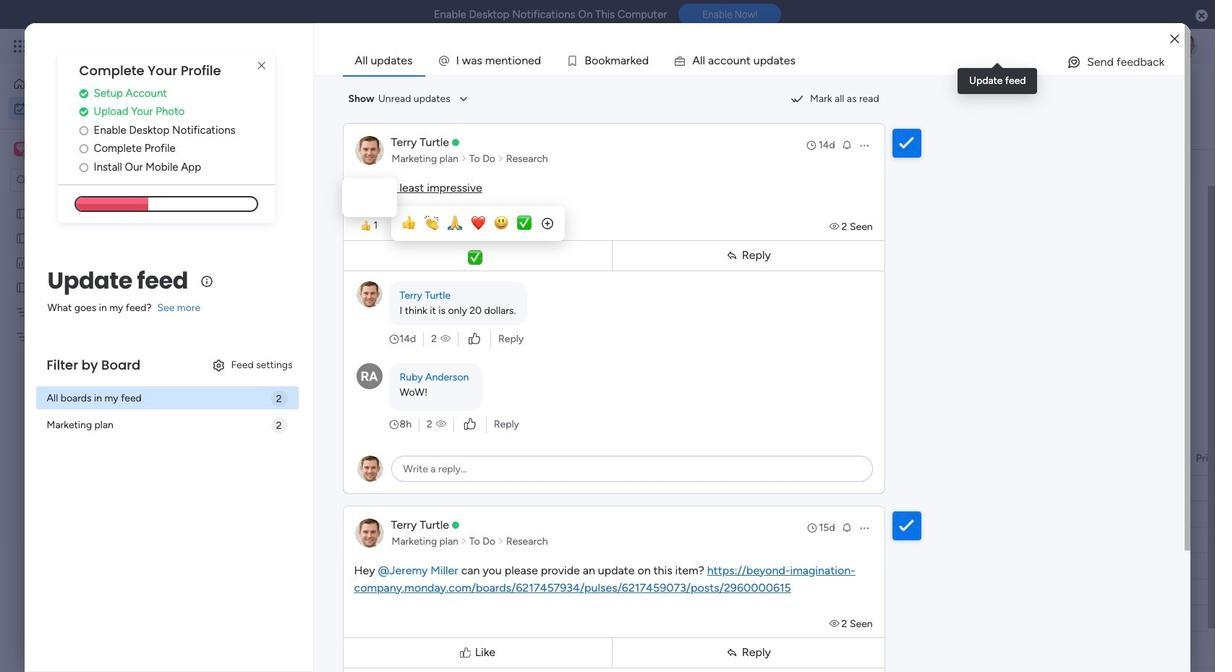Task type: locate. For each thing, give the bounding box(es) containing it.
v2 seen image
[[441, 332, 451, 346], [436, 417, 446, 432]]

tab list
[[343, 46, 1185, 75]]

tab
[[343, 46, 425, 75], [213, 126, 265, 149]]

1 public board image from the top
[[15, 231, 29, 245]]

2 slider arrow image from the top
[[498, 534, 504, 549]]

close image
[[1171, 34, 1179, 44]]

1 slider arrow image from the top
[[461, 152, 467, 166]]

Search in workspace field
[[30, 172, 121, 188]]

workspace image
[[16, 141, 26, 157]]

1 horizontal spatial tab
[[343, 46, 425, 75]]

slider arrow image for slider arrow image associated with reminder icon
[[498, 534, 504, 549]]

column header
[[876, 446, 963, 471]]

check circle image
[[79, 107, 89, 117]]

2 public board image from the top
[[15, 280, 29, 294]]

0 vertical spatial circle o image
[[79, 125, 89, 136]]

1 vertical spatial tab
[[213, 126, 265, 149]]

help image
[[1121, 39, 1136, 54]]

slider arrow image
[[461, 152, 467, 166], [461, 534, 467, 549]]

circle o image down check circle image
[[79, 125, 89, 136]]

list box
[[0, 198, 184, 544]]

0 vertical spatial slider arrow image
[[461, 152, 467, 166]]

v2 seen image left v2 like image
[[441, 332, 451, 346]]

public board image up the public dashboard icon
[[15, 231, 29, 245]]

check circle image
[[79, 88, 89, 99]]

circle o image down circle o image
[[79, 162, 89, 173]]

0 vertical spatial slider arrow image
[[498, 152, 504, 166]]

1 slider arrow image from the top
[[498, 152, 504, 166]]

slider arrow image
[[498, 152, 504, 166], [498, 534, 504, 549]]

v2 seen image
[[830, 220, 842, 233], [830, 617, 842, 630]]

1 vertical spatial public board image
[[15, 280, 29, 294]]

Filter dashboard by text search field
[[281, 156, 417, 179]]

workspace image
[[14, 141, 28, 157]]

option down search in workspace field
[[0, 200, 184, 203]]

option
[[9, 72, 176, 95], [9, 97, 176, 120], [0, 200, 184, 203]]

dialog
[[342, 178, 397, 217]]

circle o image
[[79, 125, 89, 136], [79, 162, 89, 173]]

terry turtle image
[[1175, 35, 1198, 58]]

slider arrow image for reminder image
[[461, 152, 467, 166]]

option up check circle image
[[9, 72, 176, 95]]

None search field
[[281, 156, 417, 179]]

0 vertical spatial v2 seen image
[[441, 332, 451, 346]]

2 slider arrow image from the top
[[461, 534, 467, 549]]

1 vertical spatial v2 seen image
[[830, 617, 842, 630]]

1 vertical spatial circle o image
[[79, 162, 89, 173]]

1 vertical spatial slider arrow image
[[498, 534, 504, 549]]

0 vertical spatial public board image
[[15, 231, 29, 245]]

0 vertical spatial v2 seen image
[[830, 220, 842, 233]]

1 vertical spatial v2 seen image
[[436, 417, 446, 432]]

1 vertical spatial slider arrow image
[[461, 534, 467, 549]]

public board image down the public dashboard icon
[[15, 280, 29, 294]]

public board image
[[15, 231, 29, 245], [15, 280, 29, 294]]

select product image
[[13, 39, 27, 54]]

give feedback image
[[1067, 55, 1081, 69]]

v2 seen image left v2 like icon
[[436, 417, 446, 432]]

option up circle o image
[[9, 97, 176, 120]]

2 vertical spatial option
[[0, 200, 184, 203]]



Task type: describe. For each thing, give the bounding box(es) containing it.
2 v2 seen image from the top
[[830, 617, 842, 630]]

workspace selection element
[[14, 140, 121, 159]]

1 vertical spatial option
[[9, 97, 176, 120]]

options image
[[858, 139, 870, 151]]

1 v2 seen image from the top
[[830, 220, 842, 233]]

0 horizontal spatial tab
[[213, 126, 265, 149]]

v2 seen image for v2 like icon
[[436, 417, 446, 432]]

search image
[[399, 161, 411, 173]]

2 circle o image from the top
[[79, 162, 89, 173]]

v2 seen image for v2 like image
[[441, 332, 451, 346]]

dapulse x slim image
[[253, 57, 270, 75]]

0 vertical spatial option
[[9, 72, 176, 95]]

slider arrow image for slider arrow image associated with reminder image
[[498, 152, 504, 166]]

see plans image
[[240, 38, 253, 54]]

reminder image
[[841, 521, 853, 533]]

0 vertical spatial tab
[[343, 46, 425, 75]]

v2 like image
[[469, 331, 480, 347]]

dapulse close image
[[1196, 9, 1208, 23]]

1 circle o image from the top
[[79, 125, 89, 136]]

public dashboard image
[[15, 255, 29, 269]]

options image
[[858, 522, 870, 534]]

reminder image
[[841, 139, 853, 150]]

search everything image
[[1089, 39, 1104, 54]]

slider arrow image for reminder icon
[[461, 534, 467, 549]]

circle o image
[[79, 143, 89, 154]]

v2 like image
[[464, 416, 476, 432]]

public board image
[[15, 206, 29, 220]]



Task type: vqa. For each thing, say whether or not it's contained in the screenshot.
Invite members icon
no



